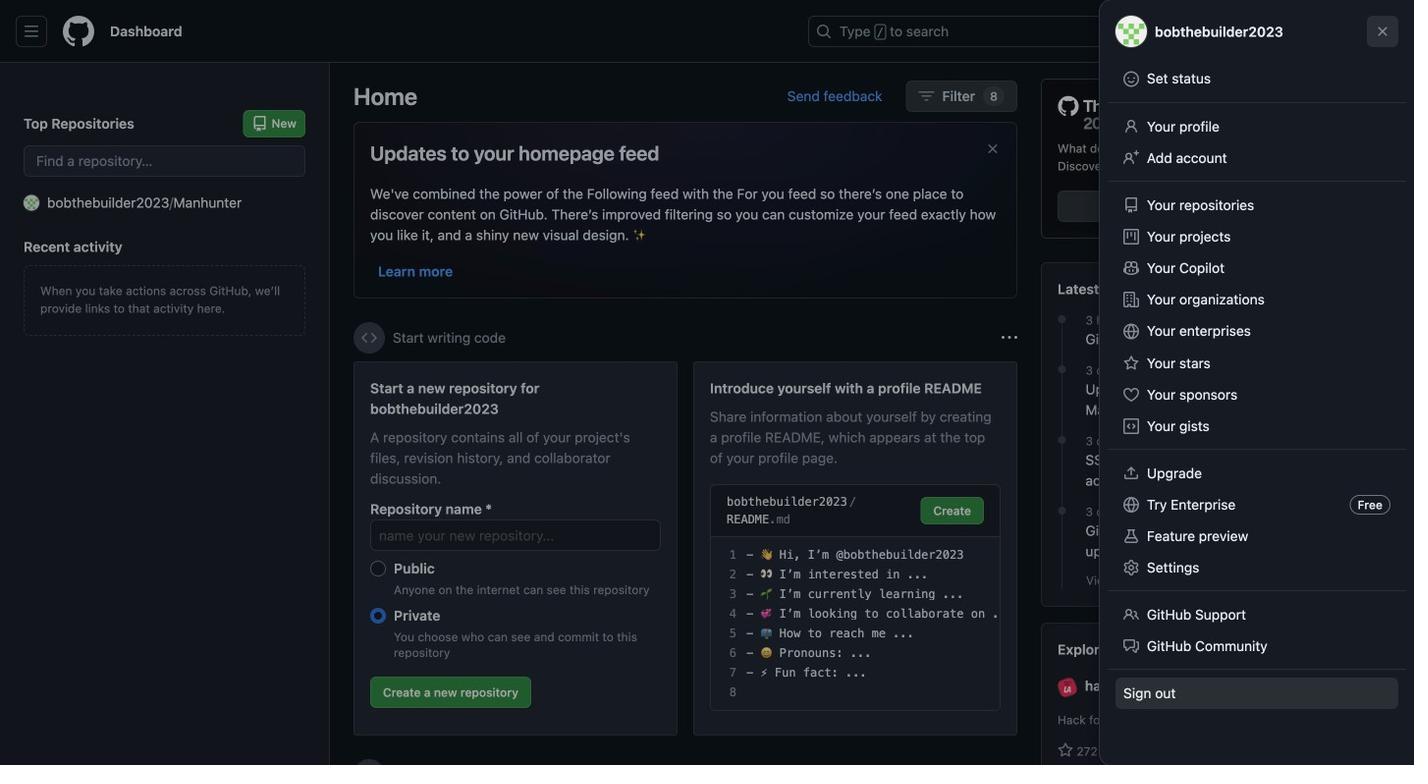 Task type: vqa. For each thing, say whether or not it's contained in the screenshot.
top dot fill icon
yes



Task type: describe. For each thing, give the bounding box(es) containing it.
plus image
[[1190, 24, 1205, 39]]

issue opened image
[[1258, 24, 1273, 39]]

dot fill image
[[1055, 362, 1070, 377]]

star image
[[1058, 743, 1074, 759]]

explore repositories navigation
[[1041, 623, 1391, 765]]



Task type: locate. For each thing, give the bounding box(es) containing it.
dot fill image
[[1055, 312, 1070, 327], [1055, 432, 1070, 448], [1055, 503, 1070, 519]]

2 dot fill image from the top
[[1055, 432, 1070, 448]]

2 vertical spatial dot fill image
[[1055, 503, 1070, 519]]

explore element
[[1041, 79, 1391, 765]]

3 dot fill image from the top
[[1055, 503, 1070, 519]]

1 vertical spatial dot fill image
[[1055, 432, 1070, 448]]

homepage image
[[63, 16, 94, 47]]

0 vertical spatial dot fill image
[[1055, 312, 1070, 327]]

account element
[[0, 63, 330, 765]]

triangle down image
[[1213, 24, 1229, 39]]

1 dot fill image from the top
[[1055, 312, 1070, 327]]

command palette image
[[1129, 24, 1145, 39]]



